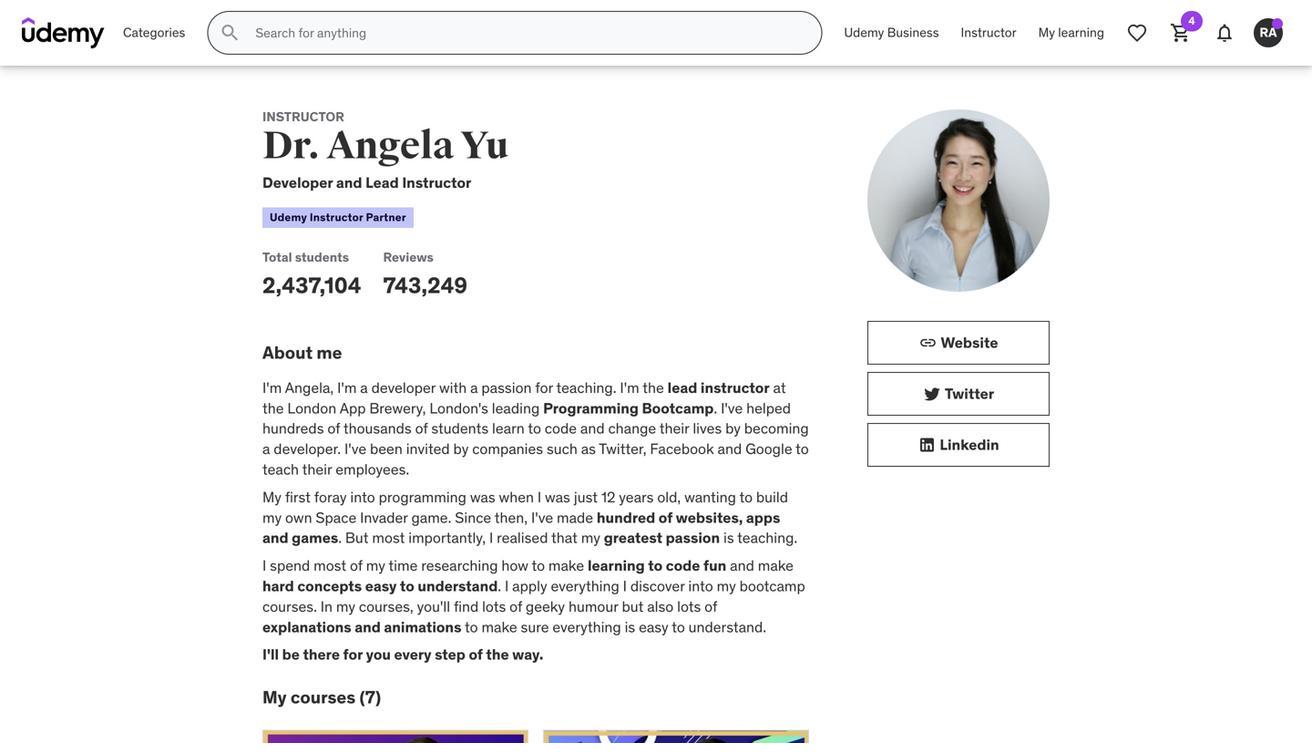 Task type: describe. For each thing, give the bounding box(es) containing it.
animations
[[384, 618, 462, 636]]

small image for website
[[920, 334, 938, 352]]

total students 2,437,104
[[263, 249, 361, 299]]

learn
[[492, 419, 525, 438]]

been
[[370, 440, 403, 458]]

and inside . i apply everything i discover into my bootcamp courses. in my courses, you'll find lots of geeky humour but also lots of explanations and animations to make sure everything is easy to understand.
[[355, 618, 381, 636]]

12
[[602, 488, 616, 506]]

realised
[[497, 529, 548, 547]]

you have alerts image
[[1273, 18, 1284, 29]]

lead
[[668, 378, 698, 397]]

find
[[454, 597, 479, 616]]

hard
[[263, 577, 294, 595]]

submit search image
[[219, 22, 241, 44]]

as
[[581, 440, 596, 458]]

leading
[[492, 399, 540, 417]]

hundred
[[597, 508, 656, 527]]

to up discover
[[649, 556, 663, 575]]

total
[[263, 249, 292, 265]]

instructor left partner
[[310, 210, 363, 224]]

udemy image
[[22, 17, 105, 48]]

1 vertical spatial everything
[[553, 618, 622, 636]]

small image for twitter
[[924, 385, 942, 403]]

there
[[303, 645, 340, 664]]

code inside i spend most of my time researching how to make learning to code fun and make hard concepts easy to understand
[[666, 556, 701, 575]]

game.
[[412, 508, 452, 527]]

1 horizontal spatial their
[[660, 419, 690, 438]]

0 vertical spatial by
[[726, 419, 741, 438]]

make inside . i apply everything i discover into my bootcamp courses. in my courses, you'll find lots of geeky humour but also lots of explanations and animations to make sure everything is easy to understand.
[[482, 618, 518, 636]]

(7)
[[360, 686, 381, 708]]

and down lives
[[718, 440, 742, 458]]

years
[[619, 488, 654, 506]]

and inside hundred of websites, apps and games
[[263, 529, 289, 547]]

i'll be there for you every step of the way.
[[263, 645, 544, 664]]

teach
[[263, 460, 299, 479]]

and down programming
[[581, 419, 605, 438]]

0 vertical spatial everything
[[551, 577, 620, 595]]

importantly,
[[409, 529, 486, 547]]

my for my learning
[[1039, 24, 1056, 41]]

i down since
[[490, 529, 494, 547]]

dr.
[[263, 122, 320, 169]]

twitter link
[[868, 372, 1050, 416]]

at
[[774, 378, 786, 397]]

time
[[389, 556, 418, 575]]

2 horizontal spatial make
[[758, 556, 794, 575]]

1 horizontal spatial the
[[486, 645, 509, 664]]

business
[[888, 24, 940, 41]]

programming
[[379, 488, 467, 506]]

brewery,
[[370, 399, 426, 417]]

udemy business link
[[834, 11, 951, 55]]

twitter,
[[599, 440, 647, 458]]

becoming
[[745, 419, 809, 438]]

i've inside my first foray into programming was when i was just 12 years old, wanting to build my own space invader game. since then, i've made
[[532, 508, 554, 527]]

0 vertical spatial teaching.
[[557, 378, 617, 397]]

most for but
[[372, 529, 405, 547]]

my inside i spend most of my time researching how to make learning to code fun and make hard concepts easy to understand
[[366, 556, 386, 575]]

build
[[757, 488, 789, 506]]

fun
[[704, 556, 727, 575]]

explanations
[[263, 618, 352, 636]]

you'll
[[417, 597, 451, 616]]

0 horizontal spatial their
[[302, 460, 332, 479]]

my for my first foray into programming was when i was just 12 years old, wanting to build my own space invader game. since then, i've made
[[263, 488, 282, 506]]

invited
[[406, 440, 450, 458]]

. i've helped hundreds of thousands of students learn to code and change their lives by becoming a developer. i've been invited by companies such as twitter, facebook and google to teach their employees.
[[263, 399, 809, 479]]

twitter
[[945, 384, 995, 403]]

small image for linkedin
[[919, 436, 937, 454]]

udemy for udemy business
[[845, 24, 885, 41]]

companies
[[473, 440, 544, 458]]

understand
[[418, 577, 498, 595]]

is inside . i apply everything i discover into my bootcamp courses. in my courses, you'll find lots of geeky humour but also lots of explanations and animations to make sure everything is easy to understand.
[[625, 618, 636, 636]]

i inside i spend most of my time researching how to make learning to code fun and make hard concepts easy to understand
[[263, 556, 267, 575]]

reviews 743,249
[[383, 249, 468, 299]]

a inside . i've helped hundreds of thousands of students learn to code and change their lives by becoming a developer. i've been invited by companies such as twitter, facebook and google to teach their employees.
[[263, 440, 270, 458]]

about
[[263, 342, 313, 363]]

2 was from the left
[[545, 488, 571, 506]]

since
[[455, 508, 492, 527]]

wishlist image
[[1127, 22, 1149, 44]]

. i apply everything i discover into my bootcamp courses. in my courses, you'll find lots of geeky humour but also lots of explanations and animations to make sure everything is easy to understand.
[[263, 577, 806, 636]]

just
[[574, 488, 598, 506]]

but
[[622, 597, 644, 616]]

4
[[1189, 14, 1196, 28]]

invader
[[360, 508, 408, 527]]

1 was from the left
[[470, 488, 496, 506]]

my down made
[[581, 529, 601, 547]]

instructor right lead
[[402, 173, 472, 192]]

own
[[285, 508, 312, 527]]

743,249
[[383, 272, 468, 299]]

also
[[648, 597, 674, 616]]

with
[[439, 378, 467, 397]]

1 horizontal spatial learning
[[1059, 24, 1105, 41]]

my courses (7)
[[263, 686, 381, 708]]

1 horizontal spatial a
[[360, 378, 368, 397]]

categories button
[[112, 11, 196, 55]]

concepts
[[298, 577, 362, 595]]

1 horizontal spatial is
[[724, 529, 735, 547]]

app
[[340, 399, 366, 417]]

employees.
[[336, 460, 410, 479]]

developer
[[372, 378, 436, 397]]

1 horizontal spatial make
[[549, 556, 585, 575]]

lives
[[693, 419, 722, 438]]

developer.
[[274, 440, 341, 458]]

reviews
[[383, 249, 434, 265]]

at the london app brewery, london's leading
[[263, 378, 786, 417]]

change
[[609, 419, 657, 438]]

that
[[552, 529, 578, 547]]

website
[[941, 333, 999, 352]]

sure
[[521, 618, 549, 636]]

i inside my first foray into programming was when i was just 12 years old, wanting to build my own space invader game. since then, i've made
[[538, 488, 542, 506]]

apply
[[513, 577, 548, 595]]

easy inside i spend most of my time researching how to make learning to code fun and make hard concepts easy to understand
[[365, 577, 397, 595]]

how
[[502, 556, 529, 575]]

in
[[321, 597, 333, 616]]

angela
[[327, 122, 454, 169]]

. for i
[[498, 577, 502, 595]]

to down also in the bottom of the page
[[672, 618, 685, 636]]

of down app
[[328, 419, 340, 438]]

my for my courses (7)
[[263, 686, 287, 708]]

1 vertical spatial passion
[[666, 529, 720, 547]]

1 i'm from the left
[[263, 378, 282, 397]]

london
[[288, 399, 337, 417]]

websites,
[[676, 508, 743, 527]]

first
[[285, 488, 311, 506]]

0 horizontal spatial for
[[343, 645, 363, 664]]

courses
[[291, 686, 356, 708]]

programming bootcamp
[[544, 399, 714, 417]]

i up but at the bottom left of the page
[[623, 577, 627, 595]]



Task type: vqa. For each thing, say whether or not it's contained in the screenshot.
'I' within my first foray into programming was when i was just 12 years old, wanting to build my own space invader game. since then, i've made
yes



Task type: locate. For each thing, give the bounding box(es) containing it.
my
[[1039, 24, 1056, 41], [263, 488, 282, 506], [263, 686, 287, 708]]

their
[[660, 419, 690, 438], [302, 460, 332, 479]]

space
[[316, 508, 357, 527]]

my left time
[[366, 556, 386, 575]]

the up hundreds
[[263, 399, 284, 417]]

helped
[[747, 399, 791, 417]]

small image left website
[[920, 334, 938, 352]]

linkedin
[[940, 435, 1000, 454]]

2 horizontal spatial .
[[714, 399, 718, 417]]

0 vertical spatial students
[[295, 249, 349, 265]]

0 horizontal spatial easy
[[365, 577, 397, 595]]

a
[[360, 378, 368, 397], [471, 378, 478, 397], [263, 440, 270, 458]]

the inside at the london app brewery, london's leading
[[263, 399, 284, 417]]

1 vertical spatial udemy
[[270, 210, 307, 224]]

1 horizontal spatial easy
[[639, 618, 669, 636]]

1 horizontal spatial passion
[[666, 529, 720, 547]]

is
[[724, 529, 735, 547], [625, 618, 636, 636]]

and down the courses, on the left of page
[[355, 618, 381, 636]]

of down apply
[[510, 597, 523, 616]]

2 horizontal spatial the
[[643, 378, 665, 397]]

0 vertical spatial their
[[660, 419, 690, 438]]

0 horizontal spatial students
[[295, 249, 349, 265]]

1 vertical spatial the
[[263, 399, 284, 417]]

1 vertical spatial their
[[302, 460, 332, 479]]

0 horizontal spatial i'm
[[263, 378, 282, 397]]

0 vertical spatial the
[[643, 378, 665, 397]]

0 vertical spatial learning
[[1059, 24, 1105, 41]]

learning inside i spend most of my time researching how to make learning to code fun and make hard concepts easy to understand
[[588, 556, 645, 575]]

1 horizontal spatial for
[[536, 378, 553, 397]]

was up since
[[470, 488, 496, 506]]

lots
[[482, 597, 506, 616], [678, 597, 701, 616]]

by right invited
[[454, 440, 469, 458]]

spend
[[270, 556, 310, 575]]

to right learn
[[528, 419, 542, 438]]

0 horizontal spatial into
[[350, 488, 375, 506]]

3 i'm from the left
[[620, 378, 640, 397]]

easy
[[365, 577, 397, 595], [639, 618, 669, 636]]

instructor
[[962, 24, 1017, 41], [263, 109, 345, 125], [402, 173, 472, 192], [310, 210, 363, 224]]

their down developer.
[[302, 460, 332, 479]]

hundreds
[[263, 419, 324, 438]]

dr. angela yu image
[[868, 109, 1050, 292]]

learning
[[1059, 24, 1105, 41], [588, 556, 645, 575]]

0 horizontal spatial .
[[339, 529, 342, 547]]

1 vertical spatial .
[[339, 529, 342, 547]]

most
[[372, 529, 405, 547], [314, 556, 347, 575]]

way.
[[513, 645, 544, 664]]

1 vertical spatial i've
[[345, 440, 367, 458]]

2 vertical spatial my
[[263, 686, 287, 708]]

udemy instructor partner
[[270, 210, 406, 224]]

humour
[[569, 597, 619, 616]]

0 horizontal spatial code
[[545, 419, 577, 438]]

i'm up app
[[337, 378, 357, 397]]

i right when
[[538, 488, 542, 506]]

i've up realised
[[532, 508, 554, 527]]

i'm up programming bootcamp
[[620, 378, 640, 397]]

. for but
[[339, 529, 342, 547]]

. for i've
[[714, 399, 718, 417]]

1 horizontal spatial students
[[432, 419, 489, 438]]

of right step
[[469, 645, 483, 664]]

0 vertical spatial my
[[1039, 24, 1056, 41]]

my right in
[[336, 597, 356, 616]]

1 vertical spatial learning
[[588, 556, 645, 575]]

learning down greatest
[[588, 556, 645, 575]]

instructor
[[701, 378, 770, 397]]

0 vertical spatial code
[[545, 419, 577, 438]]

easy down also in the bottom of the page
[[639, 618, 669, 636]]

make up bootcamp on the right bottom
[[758, 556, 794, 575]]

i'm angela, i'm a developer with a passion for teaching. i'm the lead instructor
[[263, 378, 770, 397]]

into
[[350, 488, 375, 506], [689, 577, 714, 595]]

a up teach at the bottom left of page
[[263, 440, 270, 458]]

facebook
[[650, 440, 715, 458]]

udemy
[[845, 24, 885, 41], [270, 210, 307, 224]]

. up lives
[[714, 399, 718, 417]]

step
[[435, 645, 466, 664]]

i'll
[[263, 645, 279, 664]]

my left first
[[263, 488, 282, 506]]

into down employees.
[[350, 488, 375, 506]]

1 horizontal spatial into
[[689, 577, 714, 595]]

1 lots from the left
[[482, 597, 506, 616]]

2 horizontal spatial i'm
[[620, 378, 640, 397]]

0 vertical spatial easy
[[365, 577, 397, 595]]

1 vertical spatial code
[[666, 556, 701, 575]]

to
[[528, 419, 542, 438], [796, 440, 809, 458], [740, 488, 753, 506], [532, 556, 545, 575], [649, 556, 663, 575], [400, 577, 415, 595], [465, 618, 478, 636], [672, 618, 685, 636]]

2 vertical spatial small image
[[919, 436, 937, 454]]

passion down websites,
[[666, 529, 720, 547]]

2,437,104
[[263, 272, 361, 299]]

lead
[[366, 173, 399, 192]]

into inside . i apply everything i discover into my bootcamp courses. in my courses, you'll find lots of geeky humour but also lots of explanations and animations to make sure everything is easy to understand.
[[689, 577, 714, 595]]

for left you
[[343, 645, 363, 664]]

1 vertical spatial by
[[454, 440, 469, 458]]

and inside i spend most of my time researching how to make learning to code fun and make hard concepts easy to understand
[[731, 556, 755, 575]]

code up such
[[545, 419, 577, 438]]

my left the 'own'
[[263, 508, 282, 527]]

Search for anything text field
[[252, 17, 800, 48]]

1 horizontal spatial i'm
[[337, 378, 357, 397]]

a right with
[[471, 378, 478, 397]]

such
[[547, 440, 578, 458]]

4 link
[[1160, 11, 1204, 55]]

students inside . i've helped hundreds of thousands of students learn to code and change their lives by becoming a developer. i've been invited by companies such as twitter, facebook and google to teach their employees.
[[432, 419, 489, 438]]

my right instructor link
[[1039, 24, 1056, 41]]

my down fun
[[717, 577, 737, 595]]

. left but
[[339, 529, 342, 547]]

my down i'll
[[263, 686, 287, 708]]

i down how
[[505, 577, 509, 595]]

1 horizontal spatial lots
[[678, 597, 701, 616]]

by
[[726, 419, 741, 438], [454, 440, 469, 458]]

of up understand.
[[705, 597, 718, 616]]

make down . but most importantly, i realised that my greatest passion is teaching.
[[549, 556, 585, 575]]

yu
[[461, 122, 509, 169]]

most up concepts
[[314, 556, 347, 575]]

udemy down developer
[[270, 210, 307, 224]]

2 horizontal spatial i've
[[721, 399, 743, 417]]

0 vertical spatial small image
[[920, 334, 938, 352]]

and left lead
[[336, 173, 362, 192]]

1 horizontal spatial most
[[372, 529, 405, 547]]

and inside the instructor dr. angela yu developer and lead instructor
[[336, 173, 362, 192]]

to up apply
[[532, 556, 545, 575]]

i spend most of my time researching how to make learning to code fun and make hard concepts easy to understand
[[263, 556, 794, 595]]

understand.
[[689, 618, 767, 636]]

courses.
[[263, 597, 317, 616]]

0 horizontal spatial lots
[[482, 597, 506, 616]]

everything down humour
[[553, 618, 622, 636]]

to down the becoming
[[796, 440, 809, 458]]

0 horizontal spatial is
[[625, 618, 636, 636]]

small image
[[920, 334, 938, 352], [924, 385, 942, 403], [919, 436, 937, 454]]

0 vertical spatial passion
[[482, 378, 532, 397]]

code left fun
[[666, 556, 701, 575]]

thousands
[[344, 419, 412, 438]]

researching
[[421, 556, 498, 575]]

students up 2,437,104
[[295, 249, 349, 265]]

i've down instructor
[[721, 399, 743, 417]]

into inside my first foray into programming was when i was just 12 years old, wanting to build my own space invader game. since then, i've made
[[350, 488, 375, 506]]

2 horizontal spatial a
[[471, 378, 478, 397]]

. left apply
[[498, 577, 502, 595]]

of down but
[[350, 556, 363, 575]]

passion
[[482, 378, 532, 397], [666, 529, 720, 547]]

0 vertical spatial i've
[[721, 399, 743, 417]]

i've
[[721, 399, 743, 417], [345, 440, 367, 458], [532, 508, 554, 527]]

my learning link
[[1028, 11, 1116, 55]]

2 vertical spatial i've
[[532, 508, 554, 527]]

2 i'm from the left
[[337, 378, 357, 397]]

1 horizontal spatial by
[[726, 419, 741, 438]]

easy inside . i apply everything i discover into my bootcamp courses. in my courses, you'll find lots of geeky humour but also lots of explanations and animations to make sure everything is easy to understand.
[[639, 618, 669, 636]]

i
[[538, 488, 542, 506], [490, 529, 494, 547], [263, 556, 267, 575], [505, 577, 509, 595], [623, 577, 627, 595]]

0 horizontal spatial the
[[263, 399, 284, 417]]

for up leading
[[536, 378, 553, 397]]

but
[[346, 529, 369, 547]]

into down fun
[[689, 577, 714, 595]]

0 horizontal spatial udemy
[[270, 210, 307, 224]]

code inside . i've helped hundreds of thousands of students learn to code and change their lives by becoming a developer. i've been invited by companies such as twitter, facebook and google to teach their employees.
[[545, 419, 577, 438]]

the left lead
[[643, 378, 665, 397]]

1 vertical spatial is
[[625, 618, 636, 636]]

small image inside the website link
[[920, 334, 938, 352]]

make left "sure"
[[482, 618, 518, 636]]

and down the 'own'
[[263, 529, 289, 547]]

. inside . i apply everything i discover into my bootcamp courses. in my courses, you'll find lots of geeky humour but also lots of explanations and animations to make sure everything is easy to understand.
[[498, 577, 502, 595]]

my inside my first foray into programming was when i was just 12 years old, wanting to build my own space invader game. since then, i've made
[[263, 488, 282, 506]]

categories
[[123, 24, 185, 41]]

my
[[263, 508, 282, 527], [581, 529, 601, 547], [366, 556, 386, 575], [717, 577, 737, 595], [336, 597, 356, 616]]

lots right find
[[482, 597, 506, 616]]

1 vertical spatial my
[[263, 488, 282, 506]]

most for spend
[[314, 556, 347, 575]]

0 horizontal spatial make
[[482, 618, 518, 636]]

. inside . i've helped hundreds of thousands of students learn to code and change their lives by becoming a developer. i've been invited by companies such as twitter, facebook and google to teach their employees.
[[714, 399, 718, 417]]

0 vertical spatial udemy
[[845, 24, 885, 41]]

to left build
[[740, 488, 753, 506]]

instructor link
[[951, 11, 1028, 55]]

make
[[549, 556, 585, 575], [758, 556, 794, 575], [482, 618, 518, 636]]

shopping cart with 4 items image
[[1171, 22, 1193, 44]]

instructor dr. angela yu developer and lead instructor
[[263, 109, 509, 192]]

to inside my first foray into programming was when i was just 12 years old, wanting to build my own space invader game. since then, i've made
[[740, 488, 753, 506]]

teaching. down apps at the right of the page
[[738, 529, 798, 547]]

instructor up developer
[[263, 109, 345, 125]]

for
[[536, 378, 553, 397], [343, 645, 363, 664]]

1 vertical spatial for
[[343, 645, 363, 664]]

1 vertical spatial easy
[[639, 618, 669, 636]]

by right lives
[[726, 419, 741, 438]]

and right fun
[[731, 556, 755, 575]]

most inside i spend most of my time researching how to make learning to code fun and make hard concepts easy to understand
[[314, 556, 347, 575]]

i've up employees.
[[345, 440, 367, 458]]

small image left twitter at the bottom
[[924, 385, 942, 403]]

2 vertical spatial the
[[486, 645, 509, 664]]

small image inside linkedin link
[[919, 436, 937, 454]]

1 horizontal spatial i've
[[532, 508, 554, 527]]

1 horizontal spatial was
[[545, 488, 571, 506]]

you
[[366, 645, 391, 664]]

2 lots from the left
[[678, 597, 701, 616]]

0 horizontal spatial teaching.
[[557, 378, 617, 397]]

ra
[[1260, 24, 1278, 41]]

my learning
[[1039, 24, 1105, 41]]

0 vertical spatial .
[[714, 399, 718, 417]]

teaching. up programming
[[557, 378, 617, 397]]

courses,
[[359, 597, 414, 616]]

1 vertical spatial teaching.
[[738, 529, 798, 547]]

be
[[282, 645, 300, 664]]

0 vertical spatial is
[[724, 529, 735, 547]]

ra link
[[1247, 11, 1291, 55]]

0 horizontal spatial a
[[263, 440, 270, 458]]

i'm left angela,
[[263, 378, 282, 397]]

partner
[[366, 210, 406, 224]]

wanting
[[685, 488, 737, 506]]

learning left wishlist icon
[[1059, 24, 1105, 41]]

0 horizontal spatial passion
[[482, 378, 532, 397]]

1 horizontal spatial code
[[666, 556, 701, 575]]

to down time
[[400, 577, 415, 595]]

passion up leading
[[482, 378, 532, 397]]

foray
[[314, 488, 347, 506]]

1 horizontal spatial teaching.
[[738, 529, 798, 547]]

my inside my first foray into programming was when i was just 12 years old, wanting to build my own space invader game. since then, i've made
[[263, 508, 282, 527]]

easy up the courses, on the left of page
[[365, 577, 397, 595]]

i up hard
[[263, 556, 267, 575]]

notifications image
[[1215, 22, 1236, 44]]

0 horizontal spatial was
[[470, 488, 496, 506]]

is down but at the bottom left of the page
[[625, 618, 636, 636]]

1 vertical spatial most
[[314, 556, 347, 575]]

everything up humour
[[551, 577, 620, 595]]

1 vertical spatial small image
[[924, 385, 942, 403]]

my first foray into programming was when i was just 12 years old, wanting to build my own space invader game. since then, i've made
[[263, 488, 789, 527]]

discover
[[631, 577, 685, 595]]

1 vertical spatial students
[[432, 419, 489, 438]]

udemy left business
[[845, 24, 885, 41]]

0 horizontal spatial most
[[314, 556, 347, 575]]

most down invader
[[372, 529, 405, 547]]

of inside hundred of websites, apps and games
[[659, 508, 673, 527]]

their down bootcamp
[[660, 419, 690, 438]]

udemy business
[[845, 24, 940, 41]]

then,
[[495, 508, 528, 527]]

a up app
[[360, 378, 368, 397]]

0 horizontal spatial learning
[[588, 556, 645, 575]]

2 vertical spatial .
[[498, 577, 502, 595]]

students down 'london's'
[[432, 419, 489, 438]]

0 vertical spatial for
[[536, 378, 553, 397]]

when
[[499, 488, 534, 506]]

small image inside twitter "link"
[[924, 385, 942, 403]]

students inside total students 2,437,104
[[295, 249, 349, 265]]

to down find
[[465, 618, 478, 636]]

1 horizontal spatial udemy
[[845, 24, 885, 41]]

0 horizontal spatial by
[[454, 440, 469, 458]]

of up invited
[[415, 419, 428, 438]]

1 horizontal spatial .
[[498, 577, 502, 595]]

0 horizontal spatial i've
[[345, 440, 367, 458]]

of down old, in the bottom right of the page
[[659, 508, 673, 527]]

was up made
[[545, 488, 571, 506]]

games
[[292, 529, 339, 547]]

0 vertical spatial most
[[372, 529, 405, 547]]

of inside i spend most of my time researching how to make learning to code fun and make hard concepts easy to understand
[[350, 556, 363, 575]]

instructor right business
[[962, 24, 1017, 41]]

angela,
[[285, 378, 334, 397]]

lots right also in the bottom of the page
[[678, 597, 701, 616]]

1 vertical spatial into
[[689, 577, 714, 595]]

is down websites,
[[724, 529, 735, 547]]

udemy for udemy instructor partner
[[270, 210, 307, 224]]

of
[[328, 419, 340, 438], [415, 419, 428, 438], [659, 508, 673, 527], [350, 556, 363, 575], [510, 597, 523, 616], [705, 597, 718, 616], [469, 645, 483, 664]]

london's
[[430, 399, 489, 417]]

0 vertical spatial into
[[350, 488, 375, 506]]

small image left linkedin
[[919, 436, 937, 454]]

the left way.
[[486, 645, 509, 664]]

bootcamp
[[740, 577, 806, 595]]



